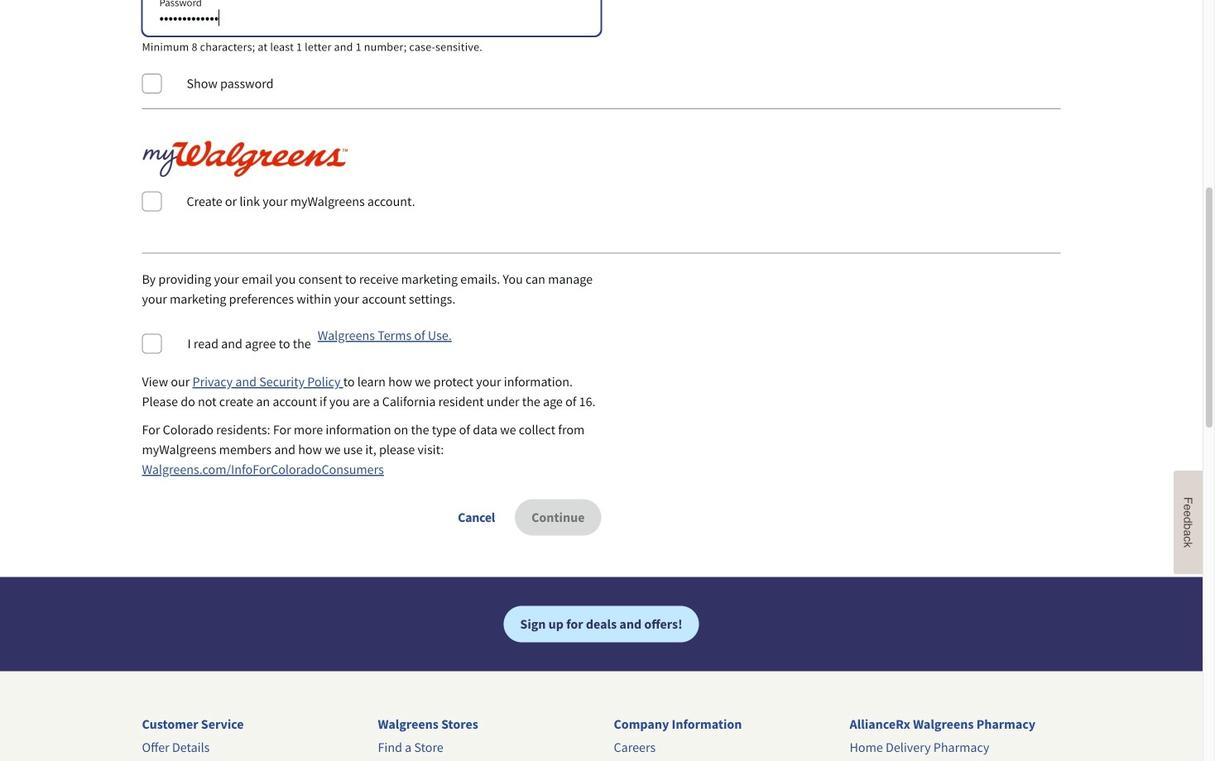 Task type: locate. For each thing, give the bounding box(es) containing it.
mywalgreens image
[[142, 141, 349, 178]]

None password field
[[143, 0, 600, 36]]



Task type: vqa. For each thing, say whether or not it's contained in the screenshot.
apt/suite/other optional text field
no



